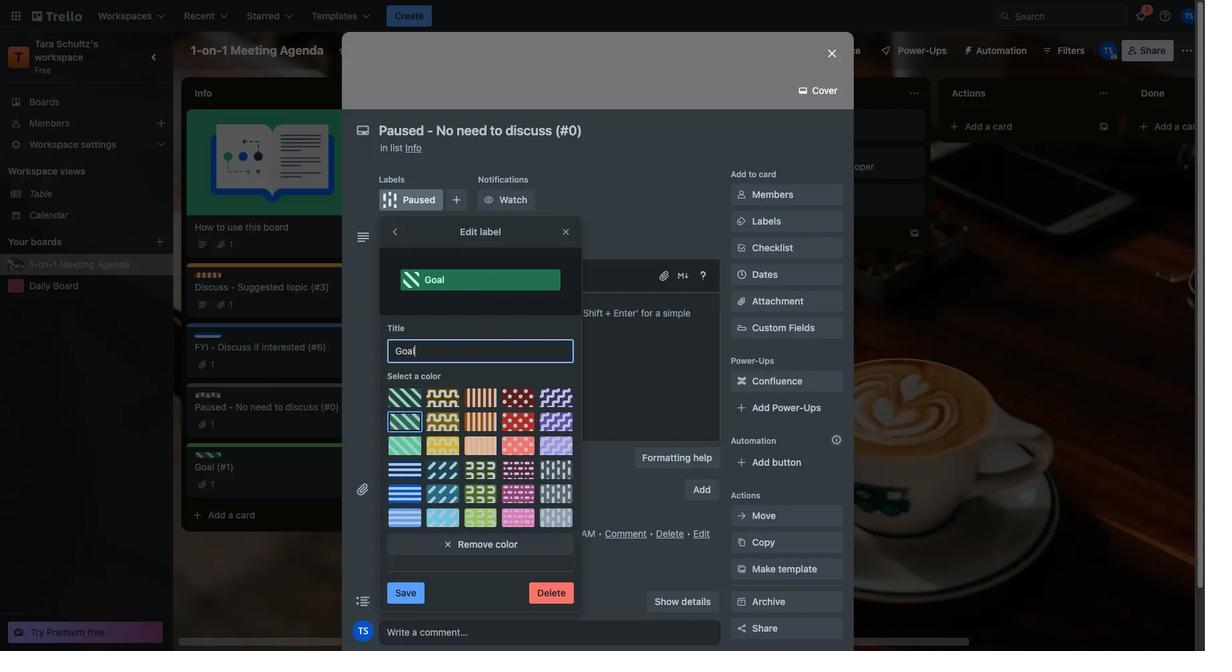 Task type: describe. For each thing, give the bounding box(es) containing it.
i think we can improve velocity if we make some tooling changes. link
[[384, 224, 539, 251]]

we inside blocker the team is stuck on x, how can we move forward?
[[526, 123, 538, 135]]

star or unstar board image
[[338, 45, 349, 56]]

attach and insert link image
[[658, 269, 671, 283]]

button
[[772, 457, 802, 468]]

a for create from template… icon related to best practice blog
[[796, 227, 801, 239]]

fyi fyi - discuss if interested (#6)
[[195, 333, 326, 353]]

sm image for archive
[[735, 595, 748, 609]]

calendar
[[29, 209, 68, 221]]

insert / image
[[556, 268, 584, 284]]

discuss i've drafted my goals for the next few months. any feedback?
[[384, 165, 526, 199]]

1 vertical spatial meeting
[[60, 259, 95, 270]]

we right velocity
[[526, 225, 538, 236]]

goal inside goal best practice blog
[[776, 189, 793, 199]]

workspace
[[35, 51, 83, 63]]

best practice blog link
[[763, 197, 917, 211]]

color: red, title: "blocker" element
[[384, 115, 426, 125]]

0 horizontal spatial on-
[[38, 259, 53, 270]]

sm image inside cover link
[[796, 84, 810, 97]]

add inside "button"
[[693, 484, 711, 495]]

some
[[410, 238, 433, 249]]

confluence inside button
[[810, 45, 861, 56]]

discuss for -
[[208, 273, 238, 283]]

title
[[387, 323, 405, 333]]

t
[[14, 49, 23, 65]]

schultz's
[[56, 38, 98, 49]]

few
[[384, 187, 399, 199]]

0 horizontal spatial color: black, title: "paused" element
[[195, 393, 236, 403]]

1-on-1 meeting agenda link
[[29, 258, 165, 271]]

your boards
[[8, 236, 62, 247]]

a for left create from template… image
[[228, 509, 233, 521]]

cancel
[[428, 452, 458, 463]]

attachment
[[752, 295, 804, 307]]

added
[[464, 528, 492, 539]]

0 horizontal spatial color
[[421, 371, 441, 381]]

need
[[250, 401, 272, 413]]

ups inside button
[[929, 45, 947, 56]]

try premium free
[[31, 627, 104, 638]]

0 horizontal spatial automation
[[731, 436, 776, 446]]

team
[[403, 123, 424, 135]]

(#6)
[[308, 341, 326, 353]]

automation inside button
[[976, 45, 1027, 56]]

0 vertical spatial labels
[[379, 175, 405, 185]]

a for top create from template… image
[[985, 121, 991, 132]]

description
[[379, 231, 437, 243]]

paused left no at left
[[195, 401, 226, 413]]

paused for paused
[[403, 194, 435, 205]]

edit for edit
[[693, 528, 710, 539]]

best
[[763, 198, 782, 209]]

jun
[[495, 528, 510, 539]]

color: blue, title: "fyi" element
[[195, 333, 221, 343]]

make template link
[[731, 559, 843, 580]]

feedback?
[[458, 187, 503, 199]]

free
[[87, 627, 104, 638]]

how to use this board link
[[195, 221, 349, 234]]

1 vertical spatial create from template… image
[[720, 204, 731, 215]]

agenda inside board name text box
[[280, 43, 324, 57]]

checklist
[[752, 242, 793, 253]]

if inside discuss i think we can improve velocity if we make some tooling changes.
[[518, 225, 524, 236]]

boards
[[29, 96, 60, 107]]

color: orange, title: "discuss" element for discuss - suggested topic (#3)
[[195, 273, 238, 283]]

sm image for members
[[735, 188, 748, 201]]

use
[[228, 221, 243, 233]]

fields
[[789, 322, 815, 333]]

try
[[31, 627, 44, 638]]

practice
[[784, 198, 820, 209]]

1 horizontal spatial tara schultz (taraschultz7) image
[[1181, 8, 1197, 24]]

copy
[[752, 537, 775, 548]]

details
[[682, 596, 711, 607]]

0 vertical spatial create from template… image
[[1099, 121, 1109, 132]]

6,
[[513, 528, 521, 539]]

tara schultz (taraschultz7) image
[[352, 621, 374, 642]]

0 horizontal spatial members link
[[0, 113, 173, 134]]

comment link
[[605, 528, 647, 539]]

Write a comment text field
[[379, 621, 720, 645]]

1-on-1 meeting agenda inside board name text box
[[191, 43, 324, 57]]

sm image for copy
[[735, 536, 748, 549]]

editor toolbar toolbar
[[386, 265, 714, 287]]

edit link
[[693, 528, 710, 539]]

table
[[29, 188, 52, 199]]

primary element
[[0, 0, 1205, 32]]

notifications
[[478, 175, 528, 185]]

board
[[264, 221, 289, 233]]

suggested
[[238, 281, 284, 293]]

cover link
[[792, 80, 846, 101]]

power-ups inside button
[[898, 45, 947, 56]]

1 horizontal spatial labels
[[752, 215, 781, 227]]

think
[[389, 225, 410, 236]]

to for card
[[749, 169, 757, 179]]

1 vertical spatial share button
[[731, 618, 843, 639]]

daily board link
[[29, 279, 165, 293]]

add to card
[[731, 169, 776, 179]]

goal (#1) link
[[195, 461, 349, 474]]

remove color button
[[387, 534, 574, 555]]

filters button
[[1038, 40, 1089, 61]]

1 vertical spatial confluence
[[752, 375, 803, 387]]

we up some
[[413, 225, 425, 236]]

interested
[[262, 341, 305, 353]]

activity
[[379, 596, 417, 608]]

sm image for labels
[[735, 215, 748, 228]]

i've drafted my goals for the next few months. any feedback? link
[[384, 173, 539, 200]]

label
[[480, 226, 501, 237]]

(#3)
[[311, 281, 329, 293]]

0 horizontal spatial members
[[29, 117, 70, 129]]

remove cover
[[480, 547, 541, 558]]

save button for delete
[[387, 583, 425, 604]]

formatting help link
[[634, 447, 720, 469]]

discuss for think
[[397, 216, 427, 226]]

add button
[[752, 457, 802, 468]]

color: orange, title: "discuss" element for i think we can improve velocity if we make some tooling changes.
[[384, 216, 427, 226]]

sm image for remove cover
[[464, 546, 478, 559]]

move link
[[731, 505, 843, 527]]

show menu image
[[1181, 44, 1194, 57]]

goal goal (#1)
[[195, 453, 234, 473]]

sm image for make template
[[735, 563, 748, 576]]

color: orange, title: "discuss" element for new training program
[[573, 115, 617, 125]]

discuss new training program
[[573, 115, 666, 135]]

1 horizontal spatial delete
[[656, 528, 684, 539]]

archive link
[[731, 591, 843, 613]]

added jun 6, 2018 at 4:46 am
[[464, 528, 596, 539]]

0 horizontal spatial tara schultz (taraschultz7) image
[[1099, 41, 1118, 60]]

can inside blocker the team is stuck on x, how can we move forward?
[[507, 123, 523, 135]]

save for delete
[[395, 587, 417, 599]]

select
[[387, 371, 412, 381]]

1 notification image
[[1133, 8, 1149, 24]]

Main content area, start typing to enter text. text field
[[394, 305, 706, 337]]

image image
[[540, 268, 556, 284]]

calendar link
[[29, 209, 165, 222]]

training
[[595, 123, 627, 135]]

automation button
[[958, 40, 1035, 61]]

try premium free button
[[8, 622, 163, 643]]

1 vertical spatial power-ups
[[731, 356, 774, 366]]

how
[[487, 123, 505, 135]]

dates button
[[731, 264, 843, 285]]

power-ups button
[[871, 40, 955, 61]]

labels link
[[731, 211, 843, 232]]

at
[[548, 528, 556, 539]]

checklist link
[[731, 237, 843, 259]]

- for paused
[[229, 401, 233, 413]]

1 vertical spatial power-
[[731, 356, 759, 366]]

discuss for drafted
[[397, 165, 427, 175]]

card for top create from template… image
[[993, 121, 1013, 132]]

make
[[752, 563, 776, 575]]

discuss for training
[[587, 115, 617, 125]]

add board image
[[155, 237, 165, 247]]

add power-ups link
[[731, 397, 843, 419]]

tara
[[35, 38, 54, 49]]

workspace views
[[8, 165, 85, 177]]

color: orange, title: "discuss" element down in list info
[[384, 165, 427, 175]]

- for fyi
[[211, 341, 215, 353]]



Task type: locate. For each thing, give the bounding box(es) containing it.
labels
[[379, 175, 405, 185], [752, 215, 781, 227]]

create button
[[387, 5, 432, 27]]

1-
[[191, 43, 202, 57], [29, 259, 38, 270]]

share down archive
[[752, 623, 778, 634]]

1 vertical spatial edit
[[693, 528, 710, 539]]

power- inside power-ups button
[[898, 45, 929, 56]]

discuss inside discuss i think we can improve velocity if we make some tooling changes.
[[397, 216, 427, 226]]

fyi - discuss if interested (#6) link
[[195, 341, 349, 354]]

0 vertical spatial -
[[231, 281, 235, 293]]

filters
[[1058, 45, 1085, 56]]

0 vertical spatial power-ups
[[898, 45, 947, 56]]

workspace
[[8, 165, 58, 177]]

delete button
[[529, 583, 574, 604]]

create
[[395, 10, 424, 21]]

- inside fyi fyi - discuss if interested (#6)
[[211, 341, 215, 353]]

i
[[384, 225, 386, 236]]

2 horizontal spatial create from template… image
[[1099, 121, 1109, 132]]

1 vertical spatial save button
[[387, 583, 425, 604]]

discuss inside discuss i've drafted my goals for the next few months. any feedback?
[[397, 165, 427, 175]]

attachment button
[[731, 291, 843, 312]]

can right the how
[[507, 123, 523, 135]]

0 horizontal spatial agenda
[[97, 259, 130, 270]]

show
[[655, 596, 679, 607]]

sm image for automation
[[958, 40, 976, 59]]

1 horizontal spatial confluence
[[810, 45, 861, 56]]

actions
[[731, 491, 761, 501]]

1 vertical spatial -
[[211, 341, 215, 353]]

1 vertical spatial ups
[[759, 356, 774, 366]]

for
[[477, 174, 488, 185]]

1 vertical spatial 1-on-1 meeting agenda
[[29, 259, 130, 270]]

1- inside board name text box
[[191, 43, 202, 57]]

0 horizontal spatial create from template… image
[[531, 268, 541, 279]]

remove left jun
[[458, 539, 493, 550]]

1 vertical spatial color
[[496, 539, 518, 550]]

if right velocity
[[518, 225, 524, 236]]

remove inside "remove color" button
[[458, 539, 493, 550]]

1 horizontal spatial can
[[507, 123, 523, 135]]

mentor another developer link
[[763, 160, 917, 173]]

close popover image
[[561, 227, 571, 237]]

ups up the add button button
[[804, 402, 821, 413]]

2 vertical spatial ups
[[804, 402, 821, 413]]

color: orange, title: "discuss" element
[[573, 115, 617, 125], [384, 165, 427, 175], [384, 216, 427, 226], [195, 273, 238, 283]]

1 horizontal spatial ups
[[804, 402, 821, 413]]

velocity
[[482, 225, 516, 236]]

delete up write a comment text box
[[537, 587, 566, 599]]

1 horizontal spatial create from template… image
[[720, 204, 731, 215]]

template
[[778, 563, 817, 575]]

discuss down the use at the left top
[[208, 273, 238, 283]]

0 vertical spatial ups
[[929, 45, 947, 56]]

0 vertical spatial edit
[[460, 226, 477, 237]]

discuss inside fyi fyi - discuss if interested (#6)
[[218, 341, 251, 353]]

0 horizontal spatial delete
[[537, 587, 566, 599]]

is
[[427, 123, 434, 135]]

None text field
[[387, 339, 574, 363]]

2 vertical spatial create from template… image
[[341, 510, 352, 521]]

1 horizontal spatial share
[[1140, 45, 1166, 56]]

Search field
[[1011, 6, 1127, 26]]

1 horizontal spatial meeting
[[230, 43, 277, 57]]

1 vertical spatial agenda
[[97, 259, 130, 270]]

0 horizontal spatial create from template… image
[[341, 510, 352, 521]]

power- inside the add power-ups link
[[772, 402, 804, 413]]

my
[[436, 174, 448, 185]]

any
[[439, 187, 456, 199]]

0 vertical spatial confluence
[[810, 45, 861, 56]]

to left mentor
[[749, 169, 757, 179]]

0 horizontal spatial if
[[254, 341, 259, 353]]

remove cover link
[[464, 546, 541, 559]]

2 vertical spatial power-
[[772, 402, 804, 413]]

members down the add to card
[[752, 189, 794, 200]]

1 inside board name text box
[[222, 43, 228, 57]]

goal
[[776, 115, 793, 125], [776, 189, 793, 199], [425, 274, 445, 285], [208, 453, 225, 463], [195, 461, 214, 473]]

add
[[965, 121, 983, 132], [731, 169, 747, 179], [776, 227, 794, 239], [397, 267, 415, 279], [752, 402, 770, 413], [752, 457, 770, 468], [693, 484, 711, 495], [208, 509, 226, 521]]

sm image down the 'for'
[[482, 193, 495, 207]]

sm image down confluence button
[[796, 84, 810, 97]]

add button
[[685, 479, 719, 501]]

paused down "drafted"
[[403, 194, 435, 205]]

move
[[752, 510, 776, 521]]

tara schultz's workspace free
[[35, 38, 101, 75]]

0 vertical spatial tara schultz (taraschultz7) image
[[1181, 8, 1197, 24]]

info
[[405, 142, 422, 153]]

0 vertical spatial 1-
[[191, 43, 202, 57]]

0 vertical spatial members
[[29, 117, 70, 129]]

1 horizontal spatial 1-
[[191, 43, 202, 57]]

1 horizontal spatial edit
[[693, 528, 710, 539]]

sm image down the added
[[464, 546, 478, 559]]

discuss
[[286, 401, 318, 413]]

1 vertical spatial delete
[[537, 587, 566, 599]]

paused for paused paused - no need to discuss (#0)
[[208, 393, 236, 403]]

create from template… image for i think we can improve velocity if we make some tooling changes.
[[531, 268, 541, 279]]

1 horizontal spatial create from template… image
[[909, 228, 920, 239]]

color: black, title: "paused" element left need
[[195, 393, 236, 403]]

0 vertical spatial to
[[749, 169, 757, 179]]

link image
[[524, 268, 540, 284]]

if left interested
[[254, 341, 259, 353]]

to left the use at the left top
[[216, 221, 225, 233]]

1 vertical spatial labels
[[752, 215, 781, 227]]

sm image inside move "link"
[[735, 509, 748, 523]]

discuss inside discuss new training program
[[587, 115, 617, 125]]

members link down boards on the top left
[[0, 113, 173, 134]]

remove for remove cover
[[480, 547, 515, 558]]

program
[[630, 123, 666, 135]]

discuss left suggested
[[195, 281, 228, 293]]

sm image down actions
[[735, 509, 748, 523]]

0 horizontal spatial power-
[[731, 356, 759, 366]]

the
[[491, 174, 505, 185]]

1 horizontal spatial to
[[274, 401, 283, 413]]

1 vertical spatial can
[[427, 225, 443, 236]]

0 vertical spatial if
[[518, 225, 524, 236]]

new training program link
[[573, 123, 728, 136]]

0 vertical spatial save
[[387, 452, 408, 463]]

agenda left star or unstar board "image"
[[280, 43, 324, 57]]

color: black, title: "paused" element
[[379, 189, 443, 211], [195, 393, 236, 403]]

0 vertical spatial color: black, title: "paused" element
[[379, 189, 443, 211]]

0 horizontal spatial meeting
[[60, 259, 95, 270]]

sm image for watch
[[482, 193, 495, 207]]

blocker
[[397, 115, 426, 125]]

edit for edit label
[[460, 226, 477, 237]]

0 horizontal spatial share
[[752, 623, 778, 634]]

sm image
[[958, 40, 976, 59], [735, 188, 748, 201], [735, 215, 748, 228], [735, 241, 748, 255], [735, 375, 748, 388], [554, 514, 568, 527], [735, 536, 748, 549], [735, 595, 748, 609]]

labels down best
[[752, 215, 781, 227]]

members down boards on the top left
[[29, 117, 70, 129]]

1 vertical spatial save
[[395, 587, 417, 599]]

sm image inside labels link
[[735, 215, 748, 228]]

discuss discuss - suggested topic (#3)
[[195, 273, 329, 293]]

save for cancel
[[387, 452, 408, 463]]

sm image inside make template link
[[735, 563, 748, 576]]

sm image inside "archive" link
[[735, 595, 748, 609]]

0 vertical spatial create from template… image
[[909, 228, 920, 239]]

to for use
[[216, 221, 225, 233]]

sm image for confluence
[[735, 375, 748, 388]]

automation down the "search" image
[[976, 45, 1027, 56]]

remove down jun
[[480, 547, 515, 558]]

0 horizontal spatial labels
[[379, 175, 405, 185]]

0 vertical spatial power-
[[898, 45, 929, 56]]

a
[[985, 121, 991, 132], [796, 227, 801, 239], [417, 267, 423, 279], [414, 371, 419, 381], [228, 509, 233, 521]]

create from template… image
[[909, 228, 920, 239], [531, 268, 541, 279]]

(#0)
[[321, 401, 339, 413]]

dates
[[752, 269, 778, 280]]

card for create from template… icon corresponding to i think we can improve velocity if we make some tooling changes.
[[425, 267, 445, 279]]

1 vertical spatial automation
[[731, 436, 776, 446]]

sm image inside automation button
[[958, 40, 976, 59]]

confluence up add power-ups
[[752, 375, 803, 387]]

power-ups
[[898, 45, 947, 56], [731, 356, 774, 366]]

0 vertical spatial color
[[421, 371, 441, 381]]

- inside paused paused - no need to discuss (#0)
[[229, 401, 233, 413]]

1 horizontal spatial members link
[[731, 184, 843, 205]]

1 vertical spatial to
[[216, 221, 225, 233]]

tara schultz's workspace link
[[35, 38, 101, 63]]

save
[[387, 452, 408, 463], [395, 587, 417, 599]]

color: orange, title: "discuss" element up return to previous screen icon
[[384, 216, 427, 226]]

1 vertical spatial tara schultz (taraschultz7) image
[[1099, 41, 1118, 60]]

2 vertical spatial to
[[274, 401, 283, 413]]

1 vertical spatial members link
[[731, 184, 843, 205]]

ups
[[929, 45, 947, 56], [759, 356, 774, 366], [804, 402, 821, 413]]

make
[[384, 238, 407, 249]]

paused paused - no need to discuss (#0)
[[195, 393, 339, 413]]

0 vertical spatial agenda
[[280, 43, 324, 57]]

1 horizontal spatial power-ups
[[898, 45, 947, 56]]

color: black, title: "paused" element down "drafted"
[[379, 189, 443, 211]]

1 horizontal spatial if
[[518, 225, 524, 236]]

delete inside "button"
[[537, 587, 566, 599]]

automation up add button
[[731, 436, 776, 446]]

changes.
[[467, 238, 507, 249]]

0 horizontal spatial share button
[[731, 618, 843, 639]]

0 horizontal spatial power-ups
[[731, 356, 774, 366]]

list
[[390, 142, 403, 153]]

on- inside board name text box
[[202, 43, 222, 57]]

delete link
[[656, 528, 684, 539]]

daily
[[29, 280, 50, 291]]

your
[[8, 236, 28, 247]]

add inside button
[[752, 457, 770, 468]]

your boards with 2 items element
[[8, 234, 135, 250]]

save button for cancel
[[379, 447, 416, 469]]

0 vertical spatial meeting
[[230, 43, 277, 57]]

share button down the 1 notification icon
[[1122, 40, 1174, 61]]

sm image left make
[[735, 563, 748, 576]]

1 vertical spatial members
[[752, 189, 794, 200]]

discuss left program
[[587, 115, 617, 125]]

edit label
[[460, 226, 501, 237]]

1 horizontal spatial 1-on-1 meeting agenda
[[191, 43, 324, 57]]

1 horizontal spatial on-
[[202, 43, 222, 57]]

sm image
[[796, 84, 810, 97], [482, 193, 495, 207], [735, 509, 748, 523], [464, 546, 478, 559], [735, 563, 748, 576]]

0 vertical spatial save button
[[379, 447, 416, 469]]

fyi
[[208, 333, 220, 343], [195, 341, 208, 353]]

card for create from template… icon related to best practice blog
[[804, 227, 823, 239]]

forward?
[[410, 137, 447, 148]]

search image
[[1000, 11, 1011, 21]]

members link up labels link
[[731, 184, 843, 205]]

improve
[[445, 225, 480, 236]]

0 vertical spatial delete
[[656, 528, 684, 539]]

developer
[[832, 161, 874, 172]]

0 horizontal spatial to
[[216, 221, 225, 233]]

1 vertical spatial create from template… image
[[531, 268, 541, 279]]

0 horizontal spatial 1-on-1 meeting agenda
[[29, 259, 130, 270]]

can up some
[[427, 225, 443, 236]]

discuss down info link
[[397, 165, 427, 175]]

archive
[[752, 596, 786, 607]]

to right need
[[274, 401, 283, 413]]

remove inside remove cover link
[[480, 547, 515, 558]]

open information menu image
[[1159, 9, 1172, 23]]

sm image inside members link
[[735, 188, 748, 201]]

tara schultz (taraschultz7) image right filters
[[1099, 41, 1118, 60]]

create from template… image
[[1099, 121, 1109, 132], [720, 204, 731, 215], [341, 510, 352, 521]]

(#1)
[[217, 461, 234, 473]]

add button button
[[731, 452, 843, 473]]

tara schultz (taraschultz7) image right open information menu image
[[1181, 8, 1197, 24]]

1 vertical spatial if
[[254, 341, 259, 353]]

2 horizontal spatial power-
[[898, 45, 929, 56]]

4:46
[[559, 528, 579, 539]]

ups left automation button
[[929, 45, 947, 56]]

1 horizontal spatial power-
[[772, 402, 804, 413]]

1 horizontal spatial share button
[[1122, 40, 1174, 61]]

card for left create from template… image
[[236, 509, 255, 521]]

confluence up cover
[[810, 45, 861, 56]]

meeting inside board name text box
[[230, 43, 277, 57]]

labels up few
[[379, 175, 405, 185]]

comment
[[605, 528, 647, 539]]

custom fields button
[[731, 321, 843, 335]]

None text field
[[372, 119, 812, 143]]

color: orange, title: "discuss" element down how
[[195, 273, 238, 283]]

show details
[[655, 596, 711, 607]]

share left show menu image
[[1140, 45, 1166, 56]]

0 vertical spatial share button
[[1122, 40, 1174, 61]]

copy link
[[731, 532, 843, 553]]

agenda up daily board link
[[97, 259, 130, 270]]

confluence button
[[788, 40, 869, 61]]

view markdown image
[[676, 269, 690, 283]]

Board name text field
[[184, 40, 330, 61]]

0 horizontal spatial ups
[[759, 356, 774, 366]]

1 horizontal spatial automation
[[976, 45, 1027, 56]]

open help dialog image
[[695, 268, 711, 284]]

paused left need
[[208, 393, 236, 403]]

0 vertical spatial members link
[[0, 113, 173, 134]]

0 vertical spatial share
[[1140, 45, 1166, 56]]

sm image inside copy link
[[735, 536, 748, 549]]

a for create from template… icon corresponding to i think we can improve velocity if we make some tooling changes.
[[417, 267, 423, 279]]

discuss left interested
[[218, 341, 251, 353]]

- inside discuss discuss - suggested topic (#3)
[[231, 281, 235, 293]]

sm image inside checklist link
[[735, 241, 748, 255]]

share
[[1140, 45, 1166, 56], [752, 623, 778, 634]]

create from template… image for best practice blog
[[909, 228, 920, 239]]

edit right delete link
[[693, 528, 710, 539]]

to inside paused paused - no need to discuss (#0)
[[274, 401, 283, 413]]

move
[[384, 137, 407, 148]]

stuck
[[436, 123, 460, 135]]

edit left label
[[460, 226, 477, 237]]

no
[[236, 401, 248, 413]]

color: orange, title: "discuss" element left program
[[573, 115, 617, 125]]

1 horizontal spatial color: black, title: "paused" element
[[379, 189, 443, 211]]

1 vertical spatial color: black, title: "paused" element
[[195, 393, 236, 403]]

save button
[[379, 447, 416, 469], [387, 583, 425, 604]]

1 vertical spatial 1-
[[29, 259, 38, 270]]

return to previous screen image
[[390, 227, 401, 237]]

delete left the 'edit' link
[[656, 528, 684, 539]]

sm image for checklist
[[735, 241, 748, 255]]

how to use this board
[[195, 221, 289, 233]]

1 vertical spatial share
[[752, 623, 778, 634]]

share button down "archive" link
[[731, 618, 843, 639]]

formatting help
[[642, 452, 712, 463]]

automation
[[976, 45, 1027, 56], [731, 436, 776, 446]]

sm image inside watch button
[[482, 193, 495, 207]]

color: green, title: "goal" element
[[763, 115, 793, 125], [763, 189, 793, 199], [401, 269, 561, 291], [195, 453, 225, 463]]

remove for remove color
[[458, 539, 493, 550]]

0 horizontal spatial edit
[[460, 226, 477, 237]]

tooling
[[436, 238, 465, 249]]

- for discuss
[[231, 281, 235, 293]]

1 horizontal spatial members
[[752, 189, 794, 200]]

am
[[581, 528, 596, 539]]

italic ⌘i image
[[442, 268, 458, 284]]

0 horizontal spatial confluence
[[752, 375, 803, 387]]

members link
[[0, 113, 173, 134], [731, 184, 843, 205]]

in
[[380, 142, 388, 153]]

remove
[[458, 539, 493, 550], [480, 547, 515, 558]]

0 horizontal spatial can
[[427, 225, 443, 236]]

meeting
[[230, 43, 277, 57], [60, 259, 95, 270]]

sm image for move
[[735, 509, 748, 523]]

0 vertical spatial on-
[[202, 43, 222, 57]]

another
[[796, 161, 829, 172]]

if inside fyi fyi - discuss if interested (#6)
[[254, 341, 259, 353]]

can inside discuss i think we can improve velocity if we make some tooling changes.
[[427, 225, 443, 236]]

discuss up description
[[397, 216, 427, 226]]

color inside "remove color" button
[[496, 539, 518, 550]]

tara schultz (taraschultz7) image
[[1181, 8, 1197, 24], [1099, 41, 1118, 60]]

1 vertical spatial on-
[[38, 259, 53, 270]]

2 vertical spatial -
[[229, 401, 233, 413]]

goal best practice blog
[[763, 189, 841, 209]]

1
[[222, 43, 228, 57], [229, 239, 233, 249], [53, 259, 57, 270], [229, 299, 233, 309], [211, 359, 214, 369], [211, 419, 214, 429], [211, 479, 214, 489]]

we right the how
[[526, 123, 538, 135]]

ups down custom
[[759, 356, 774, 366]]

custom
[[752, 322, 787, 333]]

bold ⌘b image
[[426, 268, 442, 284]]



Task type: vqa. For each thing, say whether or not it's contained in the screenshot.
top Automation
yes



